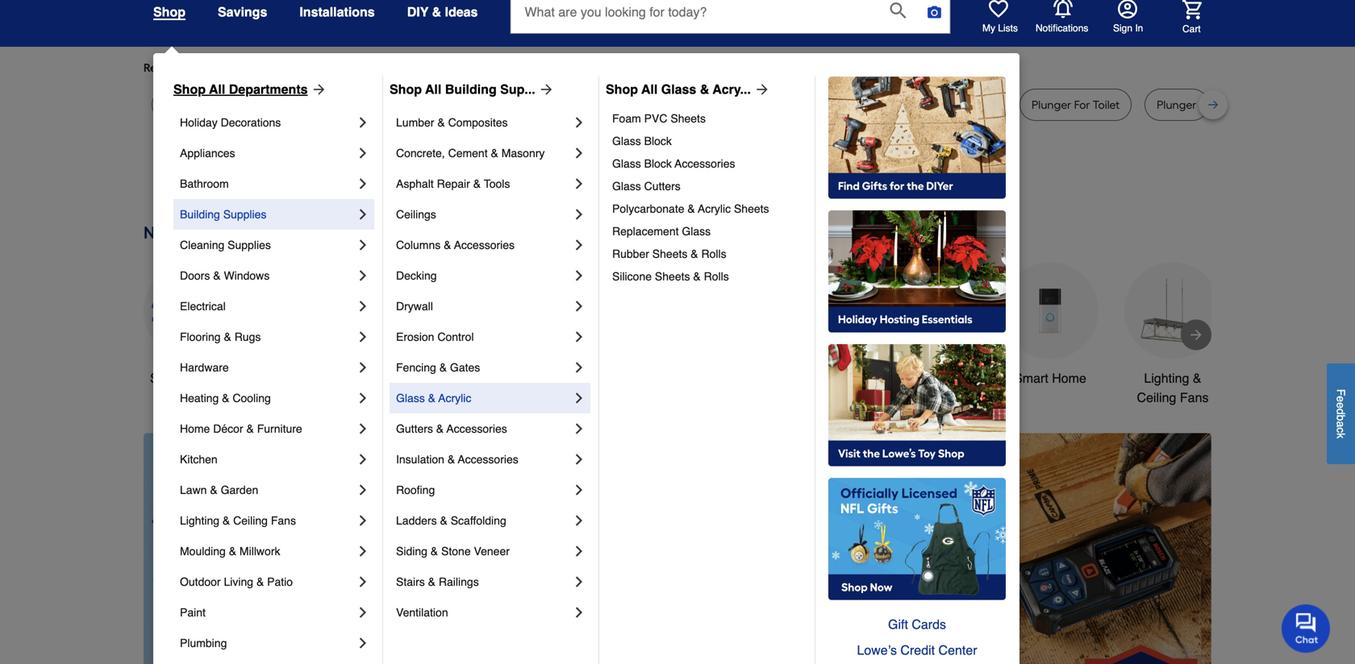 Task type: locate. For each thing, give the bounding box(es) containing it.
snake down suggestions
[[360, 98, 392, 112]]

drain snake
[[869, 98, 931, 112]]

flooring
[[180, 331, 221, 344]]

2 you from the left
[[434, 61, 453, 75]]

1 horizontal spatial ceiling
[[1137, 390, 1177, 405]]

sheets inside rubber sheets & rolls link
[[652, 248, 688, 261]]

diy & ideas
[[407, 4, 478, 19]]

lists
[[998, 23, 1018, 34]]

electrical
[[180, 300, 226, 313]]

plunger down notifications
[[1032, 98, 1071, 112]]

shop for shop all deals
[[150, 371, 180, 386]]

lighting & ceiling fans link
[[180, 506, 355, 536]]

1 horizontal spatial bathroom
[[900, 371, 956, 386]]

center
[[939, 643, 977, 658]]

0 horizontal spatial fans
[[271, 515, 296, 528]]

home right smart
[[1052, 371, 1087, 386]]

tools up equipment
[[809, 371, 839, 386]]

chevron right image for ladders & scaffolding
[[571, 513, 587, 529]]

supplies up windows at the left top of the page
[[228, 239, 271, 252]]

diy & ideas button
[[407, 0, 478, 27]]

plunger down 'cart'
[[1157, 98, 1197, 112]]

1 vertical spatial supplies
[[228, 239, 271, 252]]

paint link
[[180, 598, 355, 628]]

1 horizontal spatial lighting
[[1144, 371, 1189, 386]]

bathroom inside button
[[900, 371, 956, 386]]

0 horizontal spatial toilet
[[805, 98, 832, 112]]

arrow right image
[[535, 81, 555, 98]]

supplies inside 'cleaning supplies' link
[[228, 239, 271, 252]]

0 vertical spatial shop
[[153, 4, 186, 19]]

cleaning supplies link
[[180, 230, 355, 261]]

acrylic for polycarbonate
[[698, 202, 731, 215]]

chevron right image for hardware
[[355, 360, 371, 376]]

2 snake from the left
[[752, 98, 783, 112]]

1 vertical spatial lighting
[[180, 515, 219, 528]]

0 vertical spatial building
[[445, 82, 497, 97]]

1 vertical spatial block
[[644, 157, 672, 170]]

2 block from the top
[[644, 157, 672, 170]]

0 horizontal spatial lighting
[[180, 515, 219, 528]]

2 toilet from the left
[[968, 98, 995, 112]]

0 vertical spatial rolls
[[701, 248, 727, 261]]

1 horizontal spatial plunger
[[1157, 98, 1197, 112]]

glass for glass block accessories
[[612, 157, 641, 170]]

snake for plumbing
[[360, 98, 462, 112]]

shop up heating
[[150, 371, 180, 386]]

cart button
[[1160, 0, 1202, 35]]

shop
[[173, 82, 206, 97], [390, 82, 422, 97], [606, 82, 638, 97]]

0 horizontal spatial outdoor
[[180, 576, 221, 589]]

0 horizontal spatial lighting & ceiling fans
[[180, 515, 296, 528]]

cart
[[1183, 23, 1201, 34]]

1 horizontal spatial outdoor
[[759, 371, 806, 386]]

glass down recommended searches for you heading
[[661, 82, 696, 97]]

glass up gutters
[[396, 392, 425, 405]]

1 vertical spatial decorations
[[525, 390, 594, 405]]

toilet
[[805, 98, 832, 112], [968, 98, 995, 112], [1093, 98, 1120, 112]]

chevron right image for flooring & rugs
[[355, 329, 371, 345]]

sheets inside silicone sheets & rolls link
[[655, 270, 690, 283]]

1 horizontal spatial snake
[[752, 98, 783, 112]]

2 horizontal spatial toilet
[[1093, 98, 1120, 112]]

chevron right image for electrical
[[355, 298, 371, 315]]

1 horizontal spatial plumbing
[[700, 98, 749, 112]]

for for plumbing snake for toilet
[[786, 98, 802, 112]]

you left more
[[290, 61, 309, 75]]

1 e from the top
[[1335, 396, 1348, 402]]

3 shop from the left
[[606, 82, 638, 97]]

recommended searches for you heading
[[144, 60, 1212, 76]]

shop up snake for plumbing
[[390, 82, 422, 97]]

accessories down glass & acrylic link on the bottom left
[[447, 423, 507, 436]]

scaffolding
[[451, 515, 506, 528]]

supplies for building supplies
[[223, 208, 267, 221]]

all down recommended searches for you
[[209, 82, 225, 97]]

toilet down sign
[[1093, 98, 1120, 112]]

shop button
[[153, 4, 186, 20]]

my lists link
[[983, 0, 1018, 35]]

chevron right image for drywall
[[571, 298, 587, 315]]

1 vertical spatial outdoor
[[180, 576, 221, 589]]

chevron right image
[[571, 115, 587, 131], [355, 145, 371, 161], [571, 145, 587, 161], [571, 176, 587, 192], [355, 207, 371, 223], [571, 207, 587, 223], [355, 237, 371, 253], [355, 268, 371, 284], [571, 329, 587, 345], [571, 421, 587, 437], [571, 452, 587, 468], [355, 482, 371, 499], [355, 513, 371, 529], [571, 513, 587, 529], [355, 605, 371, 621], [571, 605, 587, 621]]

1 you from the left
[[290, 61, 309, 75]]

toilet left 'drain'
[[805, 98, 832, 112]]

toilet down 'my'
[[968, 98, 995, 112]]

millwork
[[240, 545, 280, 558]]

stairs
[[396, 576, 425, 589]]

asphalt
[[396, 177, 434, 190]]

2 horizontal spatial snake
[[899, 98, 931, 112]]

gift cards link
[[828, 612, 1006, 638]]

shop for shop all departments
[[173, 82, 206, 97]]

for for more suggestions for you
[[417, 61, 431, 75]]

glass cutters link
[[612, 175, 803, 198]]

shop up 'recommended'
[[153, 4, 186, 19]]

all inside shop all departments link
[[209, 82, 225, 97]]

shop for shop all building sup...
[[390, 82, 422, 97]]

sheets inside polycarbonate & acrylic sheets link
[[734, 202, 769, 215]]

1 vertical spatial bathroom
[[900, 371, 956, 386]]

0 vertical spatial decorations
[[221, 116, 281, 129]]

0 vertical spatial home
[[1052, 371, 1087, 386]]

chevron right image for lighting & ceiling fans
[[355, 513, 371, 529]]

glass down foam
[[612, 135, 641, 148]]

lowe's credit center
[[857, 643, 977, 658]]

decorations down christmas
[[525, 390, 594, 405]]

rolls
[[701, 248, 727, 261], [704, 270, 729, 283]]

fans
[[1180, 390, 1209, 405], [271, 515, 296, 528]]

outdoor down 'moulding'
[[180, 576, 221, 589]]

0 vertical spatial fans
[[1180, 390, 1209, 405]]

Search Query text field
[[511, 0, 877, 33]]

tools up 'glass & acrylic'
[[422, 371, 452, 386]]

d
[[1335, 409, 1348, 415]]

ceiling inside button
[[1137, 390, 1177, 405]]

glass for glass & acrylic
[[396, 392, 425, 405]]

ventilation
[[396, 607, 448, 620]]

1 horizontal spatial shop
[[390, 82, 422, 97]]

supplies inside "building supplies" link
[[223, 208, 267, 221]]

decking
[[396, 269, 437, 282]]

decorations down shop all departments link
[[221, 116, 281, 129]]

0 horizontal spatial shop
[[173, 82, 206, 97]]

1 horizontal spatial home
[[1052, 371, 1087, 386]]

1 shop from the left
[[173, 82, 206, 97]]

acrylic up replacement glass link
[[698, 202, 731, 215]]

1 horizontal spatial lighting & ceiling fans
[[1137, 371, 1209, 405]]

supplies
[[223, 208, 267, 221], [228, 239, 271, 252]]

lumber & composites link
[[396, 107, 571, 138]]

0 horizontal spatial plunger
[[1032, 98, 1071, 112]]

all inside shop all glass & acry... link
[[641, 82, 658, 97]]

composites
[[448, 116, 508, 129]]

1 toilet from the left
[[805, 98, 832, 112]]

3 snake from the left
[[899, 98, 931, 112]]

0 vertical spatial block
[[644, 135, 672, 148]]

lowe's home improvement lists image
[[989, 0, 1008, 19]]

e up b
[[1335, 402, 1348, 409]]

0 horizontal spatial you
[[290, 61, 309, 75]]

rolls up silicone sheets & rolls link
[[701, 248, 727, 261]]

outdoor inside outdoor tools & equipment
[[759, 371, 806, 386]]

suggestions
[[351, 61, 414, 75]]

lighting & ceiling fans button
[[1125, 263, 1221, 408]]

glass up polycarbonate
[[612, 180, 641, 193]]

1 vertical spatial ceiling
[[233, 515, 268, 528]]

plumbing up lumber & composites
[[413, 98, 462, 112]]

acrylic up gutters & accessories
[[438, 392, 471, 405]]

all for glass
[[641, 82, 658, 97]]

you up shop all building sup...
[[434, 61, 453, 75]]

building up composites
[[445, 82, 497, 97]]

sheets down new deals every day during 25 days of deals image
[[652, 248, 688, 261]]

0 vertical spatial lighting
[[1144, 371, 1189, 386]]

rolls down rubber sheets & rolls link
[[704, 270, 729, 283]]

chevron right image for paint
[[355, 605, 371, 621]]

1 vertical spatial home
[[180, 423, 210, 436]]

0 horizontal spatial ceiling
[[233, 515, 268, 528]]

e up d
[[1335, 396, 1348, 402]]

flooring & rugs link
[[180, 322, 355, 353]]

lawn
[[180, 484, 207, 497]]

supplies up the cleaning supplies
[[223, 208, 267, 221]]

chevron right image for plumbing
[[355, 636, 371, 652]]

furniture
[[257, 423, 302, 436]]

shop inside button
[[150, 371, 180, 386]]

shop all glass & acry... link
[[606, 80, 770, 99]]

1 horizontal spatial decorations
[[525, 390, 594, 405]]

acrylic for glass
[[438, 392, 471, 405]]

electrical link
[[180, 291, 355, 322]]

shop down 'recommended'
[[173, 82, 206, 97]]

all
[[209, 82, 225, 97], [425, 82, 442, 97], [641, 82, 658, 97], [183, 371, 197, 386]]

decorations
[[221, 116, 281, 129], [525, 390, 594, 405]]

1 vertical spatial acrylic
[[438, 392, 471, 405]]

2 e from the top
[[1335, 402, 1348, 409]]

0 horizontal spatial building
[[180, 208, 220, 221]]

ladders & scaffolding link
[[396, 506, 571, 536]]

all up snake for plumbing
[[425, 82, 442, 97]]

0 horizontal spatial decorations
[[221, 116, 281, 129]]

chevron right image for asphalt repair & tools
[[571, 176, 587, 192]]

tools up ceilings link
[[484, 177, 510, 190]]

all inside shop all deals button
[[183, 371, 197, 386]]

plumbing
[[413, 98, 462, 112], [700, 98, 749, 112]]

plunger
[[1032, 98, 1071, 112], [1157, 98, 1197, 112]]

outdoor living & patio link
[[180, 567, 355, 598]]

camera image
[[926, 4, 943, 20]]

0 horizontal spatial tools
[[422, 371, 452, 386]]

recommended searches for you
[[144, 61, 309, 75]]

tools button
[[389, 263, 486, 388]]

cooling
[[233, 392, 271, 405]]

glass block accessories
[[612, 157, 735, 170]]

home up kitchen
[[180, 423, 210, 436]]

bathroom button
[[879, 263, 976, 388]]

lowe's home improvement cart image
[[1183, 0, 1202, 19]]

arrow right image
[[308, 81, 327, 98], [751, 81, 770, 98], [1188, 327, 1204, 343], [1182, 575, 1198, 591]]

0 horizontal spatial snake
[[360, 98, 392, 112]]

glass for glass block
[[612, 135, 641, 148]]

1 snake from the left
[[360, 98, 392, 112]]

chevron right image for ceilings
[[571, 207, 587, 223]]

concrete, cement & masonry link
[[396, 138, 571, 169]]

1 vertical spatial shop
[[150, 371, 180, 386]]

fencing & gates link
[[396, 353, 571, 383]]

for
[[273, 61, 288, 75], [417, 61, 431, 75], [394, 98, 410, 112], [786, 98, 802, 112], [1074, 98, 1090, 112]]

0 vertical spatial acrylic
[[698, 202, 731, 215]]

chevron right image for cleaning supplies
[[355, 237, 371, 253]]

2 plunger from the left
[[1157, 98, 1197, 112]]

1 horizontal spatial fans
[[1180, 390, 1209, 405]]

f
[[1335, 389, 1348, 396]]

block down foam pvc sheets
[[644, 135, 672, 148]]

home inside button
[[1052, 371, 1087, 386]]

2 horizontal spatial shop
[[606, 82, 638, 97]]

1 block from the top
[[644, 135, 672, 148]]

0 vertical spatial outdoor
[[759, 371, 806, 386]]

glass cutters
[[612, 180, 681, 193]]

2 shop from the left
[[390, 82, 422, 97]]

0 horizontal spatial plumbing
[[413, 98, 462, 112]]

lighting & ceiling fans inside button
[[1137, 371, 1209, 405]]

appliances
[[180, 147, 235, 160]]

all up pvc
[[641, 82, 658, 97]]

1 vertical spatial building
[[180, 208, 220, 221]]

chevron right image for doors & windows
[[355, 268, 371, 284]]

control
[[438, 331, 474, 344]]

glass & acrylic
[[396, 392, 471, 405]]

0 vertical spatial supplies
[[223, 208, 267, 221]]

2 horizontal spatial tools
[[809, 371, 839, 386]]

1 plunger from the left
[[1032, 98, 1071, 112]]

None search field
[[510, 0, 951, 49]]

shop up foam
[[606, 82, 638, 97]]

chevron right image for kitchen
[[355, 452, 371, 468]]

lowe's wishes you and your family a happy hanukkah. image
[[144, 163, 1212, 203]]

savings button
[[218, 0, 267, 27]]

stairs & railings
[[396, 576, 479, 589]]

ceiling
[[1137, 390, 1177, 405], [233, 515, 268, 528]]

shop
[[153, 4, 186, 19], [150, 371, 180, 386]]

chevron right image for insulation & accessories
[[571, 452, 587, 468]]

rolls for silicone sheets & rolls
[[704, 270, 729, 283]]

acrylic
[[698, 202, 731, 215], [438, 392, 471, 405]]

all inside shop all building sup... link
[[425, 82, 442, 97]]

glass down glass block
[[612, 157, 641, 170]]

0 vertical spatial lighting & ceiling fans
[[1137, 371, 1209, 405]]

lawn & garden link
[[180, 475, 355, 506]]

1 vertical spatial rolls
[[704, 270, 729, 283]]

living
[[224, 576, 253, 589]]

outdoor for outdoor tools & equipment
[[759, 371, 806, 386]]

heating
[[180, 392, 219, 405]]

sheets up replacement glass link
[[734, 202, 769, 215]]

outdoor tools & equipment button
[[757, 263, 853, 408]]

gift
[[888, 618, 908, 632]]

chevron right image for siding & stone veneer
[[571, 544, 587, 560]]

accessories up roofing link
[[458, 453, 519, 466]]

ceilings
[[396, 208, 436, 221]]

1 horizontal spatial acrylic
[[698, 202, 731, 215]]

block for glass block
[[644, 135, 672, 148]]

snake up glass block link
[[752, 98, 783, 112]]

0 vertical spatial ceiling
[[1137, 390, 1177, 405]]

glass
[[661, 82, 696, 97], [612, 135, 641, 148], [612, 157, 641, 170], [612, 180, 641, 193], [682, 225, 711, 238], [396, 392, 425, 405]]

accessories
[[675, 157, 735, 170], [454, 239, 515, 252], [447, 423, 507, 436], [458, 453, 519, 466]]

moulding
[[180, 545, 226, 558]]

all up heating
[[183, 371, 197, 386]]

snake right 'drain'
[[899, 98, 931, 112]]

1 horizontal spatial building
[[445, 82, 497, 97]]

b
[[1335, 415, 1348, 421]]

chevron right image for appliances
[[355, 145, 371, 161]]

0 vertical spatial bathroom
[[180, 177, 229, 190]]

my
[[983, 23, 995, 34]]

0 horizontal spatial acrylic
[[438, 392, 471, 405]]

chevron right image
[[355, 115, 371, 131], [355, 176, 371, 192], [571, 237, 587, 253], [571, 268, 587, 284], [355, 298, 371, 315], [571, 298, 587, 315], [355, 329, 371, 345], [355, 360, 371, 376], [571, 360, 587, 376], [355, 390, 371, 407], [571, 390, 587, 407], [355, 421, 371, 437], [355, 452, 371, 468], [571, 482, 587, 499], [355, 544, 371, 560], [571, 544, 587, 560], [355, 574, 371, 590], [571, 574, 587, 590], [355, 636, 371, 652]]

accessories down ceilings link
[[454, 239, 515, 252]]

shop all building sup... link
[[390, 80, 555, 99]]

sheets down rubber sheets & rolls
[[655, 270, 690, 283]]

outdoor up equipment
[[759, 371, 806, 386]]

sheets down shop all glass & acry... link
[[671, 112, 706, 125]]

building up cleaning
[[180, 208, 220, 221]]

chevron right image for roofing
[[571, 482, 587, 499]]

accessories down glass block link
[[675, 157, 735, 170]]

plumbing down acry...
[[700, 98, 749, 112]]

1 horizontal spatial toilet
[[968, 98, 995, 112]]

windows
[[224, 269, 270, 282]]

block up the cutters
[[644, 157, 672, 170]]

siding & stone veneer link
[[396, 536, 571, 567]]

1 horizontal spatial you
[[434, 61, 453, 75]]

gift cards
[[888, 618, 946, 632]]

1 plumbing from the left
[[413, 98, 462, 112]]

0 horizontal spatial home
[[180, 423, 210, 436]]

polycarbonate & acrylic sheets link
[[612, 198, 803, 220]]

holiday hosting essentials. image
[[828, 211, 1006, 333]]

decorations inside button
[[525, 390, 594, 405]]

chevron right image for columns & accessories
[[571, 237, 587, 253]]



Task type: describe. For each thing, give the bounding box(es) containing it.
c
[[1335, 428, 1348, 433]]

a
[[1335, 421, 1348, 428]]

decorations for christmas
[[525, 390, 594, 405]]

veneer
[[474, 545, 510, 558]]

glass block accessories link
[[612, 152, 803, 175]]

accessories for glass block accessories
[[675, 157, 735, 170]]

chevron right image for decking
[[571, 268, 587, 284]]

search image
[[890, 2, 906, 19]]

installations button
[[300, 0, 375, 27]]

holiday decorations link
[[180, 107, 355, 138]]

sign
[[1113, 23, 1133, 34]]

ideas
[[445, 4, 478, 19]]

smart home
[[1014, 371, 1087, 386]]

tools inside outdoor tools & equipment
[[809, 371, 839, 386]]

chevron right image for outdoor living & patio
[[355, 574, 371, 590]]

chevron right image for lawn & garden
[[355, 482, 371, 499]]

1 horizontal spatial tools
[[484, 177, 510, 190]]

asphalt repair & tools
[[396, 177, 510, 190]]

lowe's home improvement notification center image
[[1054, 0, 1073, 19]]

plunger for toilet
[[1032, 98, 1120, 112]]

roofing
[[396, 484, 435, 497]]

replacement glass
[[612, 225, 711, 238]]

sup...
[[500, 82, 535, 97]]

moulding & millwork
[[180, 545, 280, 558]]

for for recommended searches for you
[[273, 61, 288, 75]]

you for recommended searches for you
[[290, 61, 309, 75]]

smart
[[1014, 371, 1049, 386]]

cement
[[448, 147, 488, 160]]

concrete, cement & masonry
[[396, 147, 545, 160]]

home décor & furniture
[[180, 423, 302, 436]]

decorations for holiday
[[221, 116, 281, 129]]

in
[[1135, 23, 1143, 34]]

arrow right image inside shop all glass & acry... link
[[751, 81, 770, 98]]

polycarbonate & acrylic sheets
[[612, 202, 769, 215]]

lowe's
[[857, 643, 897, 658]]

heating & cooling link
[[180, 383, 355, 414]]

plumbing
[[180, 637, 227, 650]]

cleaning
[[180, 239, 224, 252]]

lighting inside lighting & ceiling fans link
[[180, 515, 219, 528]]

all for deals
[[183, 371, 197, 386]]

paint
[[180, 607, 206, 620]]

all for building
[[425, 82, 442, 97]]

heating & cooling
[[180, 392, 271, 405]]

chevron right image for holiday decorations
[[355, 115, 371, 131]]

building supplies link
[[180, 199, 355, 230]]

chevron right image for erosion control
[[571, 329, 587, 345]]

chevron right image for fencing & gates
[[571, 360, 587, 376]]

snake for drain snake
[[899, 98, 931, 112]]

chevron right image for moulding & millwork
[[355, 544, 371, 560]]

decking link
[[396, 261, 571, 291]]

shop for shop
[[153, 4, 186, 19]]

tools inside button
[[422, 371, 452, 386]]

chat invite button image
[[1282, 604, 1331, 654]]

arrow left image
[[444, 575, 460, 591]]

rolls for rubber sheets & rolls
[[701, 248, 727, 261]]

chevron right image for gutters & accessories
[[571, 421, 587, 437]]

plunger for plunger
[[1157, 98, 1197, 112]]

smart home button
[[1002, 263, 1099, 388]]

more
[[322, 61, 349, 75]]

lighting inside lighting & ceiling fans
[[1144, 371, 1189, 386]]

décor
[[213, 423, 243, 436]]

columns & accessories
[[396, 239, 515, 252]]

chevron right image for home décor & furniture
[[355, 421, 371, 437]]

chevron right image for building supplies
[[355, 207, 371, 223]]

shop these last-minute gifts. $99 or less. quantities are limited and won't last. image
[[144, 434, 404, 665]]

plumbing link
[[180, 628, 355, 659]]

holiday decorations
[[180, 116, 281, 129]]

christmas decorations button
[[511, 263, 608, 408]]

insulation & accessories
[[396, 453, 519, 466]]

0 horizontal spatial bathroom
[[180, 177, 229, 190]]

3 toilet from the left
[[1093, 98, 1120, 112]]

building supplies
[[180, 208, 267, 221]]

erosion control link
[[396, 322, 571, 353]]

holiday
[[180, 116, 218, 129]]

columns & accessories link
[[396, 230, 571, 261]]

ventilation link
[[396, 598, 571, 628]]

cards
[[912, 618, 946, 632]]

chevron right image for ventilation
[[571, 605, 587, 621]]

lowe's home improvement account image
[[1118, 0, 1137, 19]]

1 vertical spatial fans
[[271, 515, 296, 528]]

plunger for plunger for toilet
[[1032, 98, 1071, 112]]

chevron right image for glass & acrylic
[[571, 390, 587, 407]]

ladders
[[396, 515, 437, 528]]

snake for plumbing snake for toilet
[[752, 98, 783, 112]]

departments
[[229, 82, 308, 97]]

credit
[[901, 643, 935, 658]]

block for glass block accessories
[[644, 157, 672, 170]]

christmas
[[531, 371, 589, 386]]

fencing
[[396, 361, 436, 374]]

sign in
[[1113, 23, 1143, 34]]

2 plumbing from the left
[[700, 98, 749, 112]]

f e e d b a c k button
[[1327, 364, 1355, 464]]

drywall link
[[396, 291, 571, 322]]

doors
[[180, 269, 210, 282]]

shop for shop all glass & acry...
[[606, 82, 638, 97]]

siding
[[396, 545, 427, 558]]

visit the lowe's toy shop. image
[[828, 344, 1006, 467]]

outdoor for outdoor living & patio
[[180, 576, 221, 589]]

you for more suggestions for you
[[434, 61, 453, 75]]

& inside lighting & ceiling fans
[[1193, 371, 1202, 386]]

advertisement region
[[430, 434, 1212, 665]]

f e e d b a c k
[[1335, 389, 1348, 439]]

1 vertical spatial lighting & ceiling fans
[[180, 515, 296, 528]]

fans inside button
[[1180, 390, 1209, 405]]

accessories for columns & accessories
[[454, 239, 515, 252]]

find gifts for the diyer. image
[[828, 77, 1006, 199]]

building inside "building supplies" link
[[180, 208, 220, 221]]

outdoor living & patio
[[180, 576, 293, 589]]

supplies for cleaning supplies
[[228, 239, 271, 252]]

shop all glass & acry...
[[606, 82, 751, 97]]

chevron right image for stairs & railings
[[571, 574, 587, 590]]

shop all departments
[[173, 82, 308, 97]]

glass down polycarbonate & acrylic sheets
[[682, 225, 711, 238]]

more suggestions for you
[[322, 61, 453, 75]]

erosion
[[396, 331, 434, 344]]

accessories for gutters & accessories
[[447, 423, 507, 436]]

officially licensed n f l gifts. shop now. image
[[828, 478, 1006, 601]]

appliances link
[[180, 138, 355, 169]]

chevron right image for bathroom
[[355, 176, 371, 192]]

new deals every day during 25 days of deals image
[[144, 219, 1212, 246]]

glass block
[[612, 135, 672, 148]]

rubber sheets & rolls
[[612, 248, 727, 261]]

chevron right image for lumber & composites
[[571, 115, 587, 131]]

cutters
[[644, 180, 681, 193]]

lowe's credit center link
[[828, 638, 1006, 664]]

concrete,
[[396, 147, 445, 160]]

all for departments
[[209, 82, 225, 97]]

sheets inside foam pvc sheets 'link'
[[671, 112, 706, 125]]

stairs & railings link
[[396, 567, 571, 598]]

& inside outdoor tools & equipment
[[843, 371, 851, 386]]

repair
[[437, 177, 470, 190]]

shop all deals button
[[144, 263, 240, 388]]

arrow right image inside shop all departments link
[[308, 81, 327, 98]]

garden
[[221, 484, 258, 497]]

shop all deals
[[150, 371, 234, 386]]

chevron right image for concrete, cement & masonry
[[571, 145, 587, 161]]

lumber & composites
[[396, 116, 508, 129]]

installations
[[300, 4, 375, 19]]

home décor & furniture link
[[180, 414, 355, 444]]

glass for glass cutters
[[612, 180, 641, 193]]

asphalt repair & tools link
[[396, 169, 571, 199]]

deals
[[201, 371, 234, 386]]

accessories for insulation & accessories
[[458, 453, 519, 466]]

railings
[[439, 576, 479, 589]]

building inside shop all building sup... link
[[445, 82, 497, 97]]

chevron right image for heating & cooling
[[355, 390, 371, 407]]

roofing link
[[396, 475, 571, 506]]

flooring & rugs
[[180, 331, 261, 344]]



Task type: vqa. For each thing, say whether or not it's contained in the screenshot.
Lighting & Ceiling Fans button at the right of page
yes



